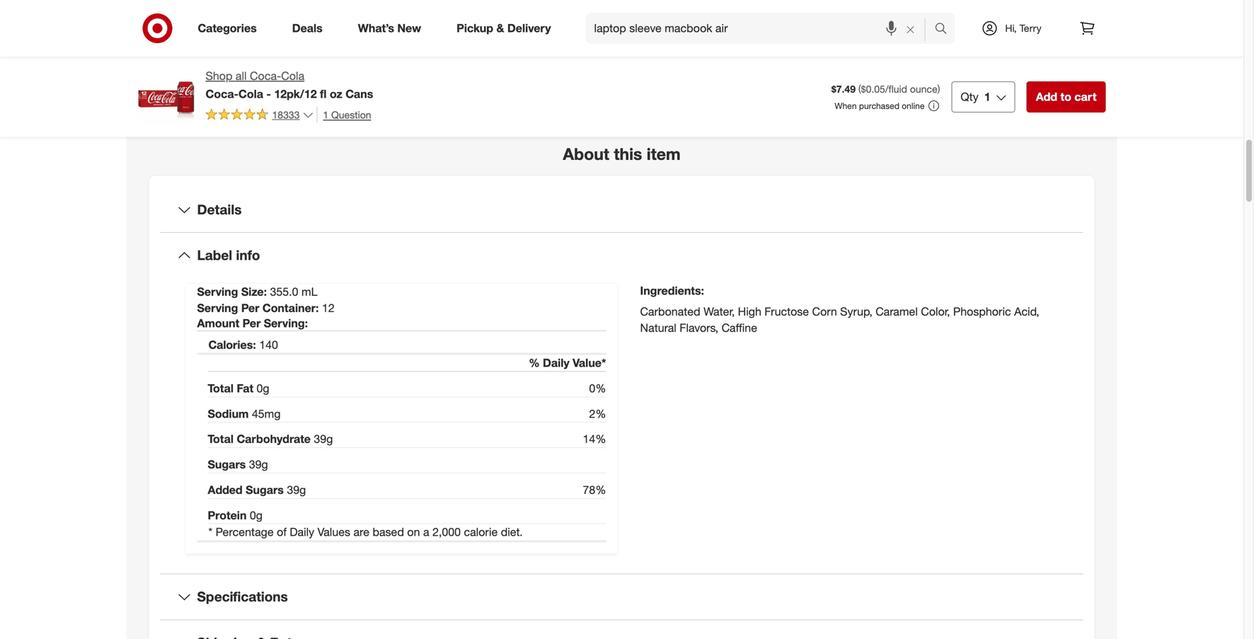 Task type: describe. For each thing, give the bounding box(es) containing it.
1 vertical spatial cola
[[239, 87, 263, 101]]

g for carbohydrate
[[326, 432, 333, 446]]

1 horizontal spatial cola
[[281, 69, 304, 83]]

sodium 45 mg
[[208, 407, 281, 421]]

1 vertical spatial 0
[[250, 508, 256, 522]]

coca-cola - 12pk/12 fl oz cans, 5 of 16 image
[[138, 0, 366, 68]]

percentage
[[216, 525, 274, 539]]

fat
[[237, 382, 253, 395]]

shop all coca-cola coca-cola - 12pk/12 fl oz cans
[[206, 69, 373, 101]]

% daily value*
[[529, 356, 606, 370]]

when
[[835, 100, 857, 111]]

about this item
[[563, 144, 681, 164]]

purchased
[[859, 100, 900, 111]]

total for total fat
[[208, 382, 234, 395]]

$7.49
[[832, 83, 856, 95]]

advertisement region
[[639, 29, 1106, 83]]

details button
[[160, 187, 1083, 232]]

value*
[[573, 356, 606, 370]]

info
[[236, 247, 260, 263]]

based
[[373, 525, 404, 539]]

show
[[323, 88, 351, 101]]

1 question link
[[317, 107, 371, 123]]

18333 link
[[206, 107, 314, 124]]

color,
[[921, 305, 950, 319]]

a
[[423, 525, 429, 539]]

cart
[[1075, 90, 1097, 104]]

1 vertical spatial per
[[243, 316, 261, 330]]

deals link
[[280, 13, 340, 44]]

specifications
[[197, 589, 288, 605]]

g down total carbohydrate 39 g
[[262, 458, 268, 471]]

are
[[354, 525, 369, 539]]

ml
[[301, 285, 317, 299]]

ounce
[[910, 83, 938, 95]]

diet.
[[501, 525, 523, 539]]

0 vertical spatial 1
[[984, 90, 991, 104]]

12pk/12
[[274, 87, 317, 101]]

added sugars 39 g
[[208, 483, 306, 497]]

cans
[[346, 87, 373, 101]]

140
[[259, 338, 278, 352]]

values
[[318, 525, 350, 539]]

search button
[[928, 13, 962, 47]]

sodium
[[208, 407, 249, 421]]

categories link
[[186, 13, 274, 44]]

calories:
[[208, 338, 256, 352]]

pickup
[[457, 21, 493, 35]]

-
[[266, 87, 271, 101]]

18333
[[272, 108, 300, 121]]

deals
[[292, 21, 323, 35]]

to
[[1061, 90, 1072, 104]]

pickup & delivery
[[457, 21, 551, 35]]

0 horizontal spatial 39
[[249, 458, 262, 471]]

355.0
[[270, 285, 298, 299]]

:
[[305, 316, 308, 330]]

0 horizontal spatial daily
[[290, 525, 314, 539]]

2,000
[[432, 525, 461, 539]]

pickup & delivery link
[[445, 13, 569, 44]]

search
[[928, 23, 962, 37]]

78%
[[583, 483, 606, 497]]

high
[[738, 305, 762, 319]]

question
[[331, 109, 371, 121]]

added
[[208, 483, 243, 497]]

flavors,
[[680, 321, 719, 335]]

hi, terry
[[1005, 22, 1042, 34]]

image gallery element
[[138, 0, 605, 110]]

size:
[[241, 285, 267, 299]]

protein
[[208, 508, 247, 522]]

label info
[[197, 247, 260, 263]]

1 question
[[323, 109, 371, 121]]

1 horizontal spatial 0
[[257, 382, 263, 395]]

label
[[197, 247, 232, 263]]

amount per serving :
[[197, 316, 308, 330]]

image of coca-cola - 12pk/12 fl oz cans image
[[138, 68, 194, 125]]

39 for carbohydrate
[[314, 432, 326, 446]]

show more images button
[[313, 79, 429, 110]]

more
[[354, 88, 380, 101]]

what's
[[358, 21, 394, 35]]

terry
[[1020, 22, 1042, 34]]

1 horizontal spatial daily
[[543, 356, 570, 370]]

total carbohydrate 39 g
[[208, 432, 333, 446]]

$0.05
[[861, 83, 885, 95]]

amount
[[197, 316, 239, 330]]

specifications button
[[160, 574, 1083, 620]]

when purchased online
[[835, 100, 925, 111]]



Task type: locate. For each thing, give the bounding box(es) containing it.
fl
[[320, 87, 327, 101]]

coca- down shop
[[206, 87, 239, 101]]

per
[[241, 301, 259, 315], [243, 316, 261, 330]]

item
[[647, 144, 681, 164]]

$7.49 ( $0.05 /fluid ounce )
[[832, 83, 940, 95]]

0%
[[589, 382, 606, 395]]

1 down fl
[[323, 109, 329, 121]]

add
[[1036, 90, 1058, 104]]

0 vertical spatial 0
[[257, 382, 263, 395]]

1 vertical spatial sugars
[[246, 483, 284, 497]]

show more images
[[323, 88, 420, 101]]

/fluid
[[885, 83, 907, 95]]

g for sugars
[[300, 483, 306, 497]]

total
[[208, 382, 234, 395], [208, 432, 234, 446]]

2 horizontal spatial 39
[[314, 432, 326, 446]]

categories
[[198, 21, 257, 35]]

oz
[[330, 87, 342, 101]]

39 right carbohydrate
[[314, 432, 326, 446]]

new
[[397, 21, 421, 35]]

2 total from the top
[[208, 432, 234, 446]]

39
[[314, 432, 326, 446], [249, 458, 262, 471], [287, 483, 300, 497]]

label info button
[[160, 233, 1083, 278]]

total down sodium
[[208, 432, 234, 446]]

0 up percentage
[[250, 508, 256, 522]]

14%
[[583, 432, 606, 446]]

39 for sugars
[[287, 483, 300, 497]]

sugars
[[208, 458, 246, 471], [246, 483, 284, 497]]

caramel
[[876, 305, 918, 319]]

12
[[322, 301, 335, 315]]

coca- up - in the top of the page
[[250, 69, 281, 83]]

1 vertical spatial coca-
[[206, 87, 239, 101]]

add to cart button
[[1027, 81, 1106, 112]]

1 vertical spatial serving
[[197, 301, 238, 315]]

1 vertical spatial 39
[[249, 458, 262, 471]]

What can we help you find? suggestions appear below search field
[[586, 13, 938, 44]]

0 vertical spatial total
[[208, 382, 234, 395]]

1 horizontal spatial coca-
[[250, 69, 281, 83]]

0 horizontal spatial 1
[[323, 109, 329, 121]]

ingredients: carbonated water, high fructose corn syrup, caramel color, phosphoric acid, natural flavors, caffine
[[640, 284, 1039, 335]]

)
[[938, 83, 940, 95]]

g up percentage
[[256, 508, 263, 522]]

0 horizontal spatial coca-
[[206, 87, 239, 101]]

details
[[197, 201, 242, 218]]

all
[[236, 69, 247, 83]]

0 vertical spatial serving
[[197, 285, 238, 299]]

caffine
[[722, 321, 757, 335]]

serving size: 355.0 ml serving per container: 12
[[197, 285, 335, 315]]

2%
[[589, 407, 606, 421]]

per up amount per serving :
[[241, 301, 259, 315]]

0 vertical spatial cola
[[281, 69, 304, 83]]

natural
[[640, 321, 677, 335]]

39 up added sugars 39 g
[[249, 458, 262, 471]]

total fat 0 g
[[208, 382, 269, 395]]

daily
[[543, 356, 570, 370], [290, 525, 314, 539]]

add to cart
[[1036, 90, 1097, 104]]

ingredients:
[[640, 284, 704, 298]]

qty 1
[[961, 90, 991, 104]]

calorie
[[464, 525, 498, 539]]

carbonated
[[640, 305, 701, 319]]

%
[[529, 356, 540, 370]]

1 right qty
[[984, 90, 991, 104]]

container:
[[263, 301, 319, 315]]

fructose
[[765, 305, 809, 319]]

what's new link
[[346, 13, 439, 44]]

water,
[[704, 305, 735, 319]]

phosphoric
[[953, 305, 1011, 319]]

this
[[614, 144, 642, 164]]

protein 0 g
[[208, 508, 263, 522]]

total for total carbohydrate
[[208, 432, 234, 446]]

g right carbohydrate
[[326, 432, 333, 446]]

1 total from the top
[[208, 382, 234, 395]]

0 vertical spatial 39
[[314, 432, 326, 446]]

* percentage of daily values are based on a 2,000 calorie diet.
[[208, 525, 523, 539]]

qty
[[961, 90, 979, 104]]

sugars down sugars 39 g
[[246, 483, 284, 497]]

1 vertical spatial 1
[[323, 109, 329, 121]]

2 vertical spatial serving
[[264, 316, 305, 330]]

sugars 39 g
[[208, 458, 268, 471]]

about
[[563, 144, 609, 164]]

cola up 12pk/12
[[281, 69, 304, 83]]

0 vertical spatial coca-
[[250, 69, 281, 83]]

0
[[257, 382, 263, 395], [250, 508, 256, 522]]

carbohydrate
[[237, 432, 311, 446]]

1 vertical spatial daily
[[290, 525, 314, 539]]

total left fat
[[208, 382, 234, 395]]

delivery
[[507, 21, 551, 35]]

0 vertical spatial sugars
[[208, 458, 246, 471]]

2 vertical spatial 39
[[287, 483, 300, 497]]

cola left - in the top of the page
[[239, 87, 263, 101]]

sponsored
[[1064, 85, 1106, 95]]

*
[[208, 525, 212, 539]]

1 horizontal spatial 1
[[984, 90, 991, 104]]

g down carbohydrate
[[300, 483, 306, 497]]

hi,
[[1005, 22, 1017, 34]]

per inside serving size: 355.0 ml serving per container: 12
[[241, 301, 259, 315]]

45
[[252, 407, 264, 421]]

what's new
[[358, 21, 421, 35]]

online
[[902, 100, 925, 111]]

1 vertical spatial total
[[208, 432, 234, 446]]

0 right fat
[[257, 382, 263, 395]]

(
[[859, 83, 861, 95]]

of
[[277, 525, 287, 539]]

39 down carbohydrate
[[287, 483, 300, 497]]

coca-cola - 12pk/12 fl oz cans, 6 of 16 image
[[377, 0, 605, 68]]

g for fat
[[263, 382, 269, 395]]

sugars up added
[[208, 458, 246, 471]]

0 vertical spatial daily
[[543, 356, 570, 370]]

0 horizontal spatial cola
[[239, 87, 263, 101]]

per up calories: 140
[[243, 316, 261, 330]]

&
[[497, 21, 504, 35]]

0 vertical spatial per
[[241, 301, 259, 315]]

syrup,
[[840, 305, 873, 319]]

shop
[[206, 69, 232, 83]]

daily right the of
[[290, 525, 314, 539]]

mg
[[264, 407, 281, 421]]

g right fat
[[263, 382, 269, 395]]

0 horizontal spatial 0
[[250, 508, 256, 522]]

daily right '%'
[[543, 356, 570, 370]]

serving
[[197, 285, 238, 299], [197, 301, 238, 315], [264, 316, 305, 330]]

1 horizontal spatial 39
[[287, 483, 300, 497]]



Task type: vqa. For each thing, say whether or not it's contained in the screenshot.
Sodium 45 mg
yes



